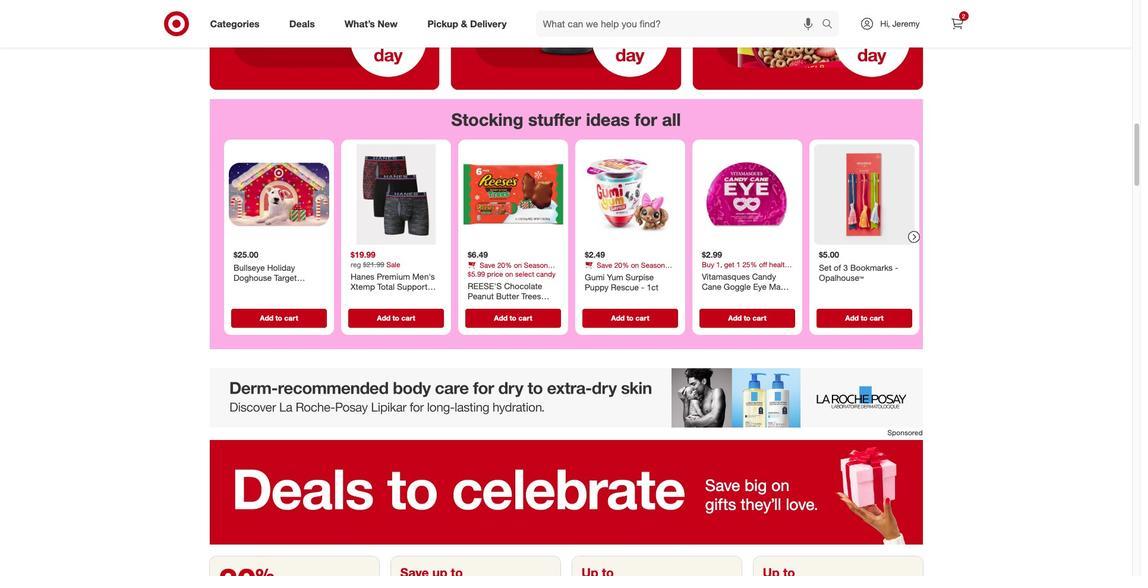 Task type: vqa. For each thing, say whether or not it's contained in the screenshot.
Baking
no



Task type: describe. For each thing, give the bounding box(es) containing it.
$19.99 reg $21.99 sale
[[351, 250, 400, 269]]

to for bullseye holiday doghouse target giftcard $25
[[275, 314, 282, 323]]

to for gumi yum surpise puppy rescue - 1ct
[[627, 314, 634, 323]]

giftcard
[[233, 284, 265, 294]]

gifts
[[706, 495, 737, 514]]

- inside gumi yum surpise puppy rescue - 1ct
[[641, 283, 644, 293]]

to for set of 3 bookmarks - opalhouse™
[[861, 314, 868, 323]]

on up chocolate
[[514, 261, 522, 270]]

big
[[745, 476, 767, 495]]

2 add to cart from the left
[[377, 314, 415, 323]]

of
[[834, 263, 841, 273]]

bullseye holiday doghouse target giftcard $25 image
[[229, 145, 329, 245]]

cart for reese's chocolate peanut butter trees holiday candy - 6ct/1.2oz
[[518, 314, 532, 323]]

- inside reese's chocolate peanut butter trees holiday candy - 6ct/1.2oz
[[524, 302, 528, 312]]

on up surpise
[[631, 261, 639, 270]]

categories
[[210, 18, 260, 29]]

add to cart for bullseye holiday doghouse target giftcard $25
[[260, 314, 298, 323]]

add to cart for gumi yum surpise puppy rescue - 1ct
[[611, 314, 649, 323]]

add to cart for set of 3 bookmarks - opalhouse™
[[846, 314, 884, 323]]

1 candy from the left
[[468, 270, 487, 279]]

categories link
[[200, 11, 275, 37]]

eye
[[753, 282, 767, 292]]

2 save 20% on seasonal candy & snacks from the left
[[585, 261, 671, 279]]

hanes premium men's xtemp total support pouch anti chafing 3pk boxer briefs - red/gray m image
[[346, 145, 446, 245]]

trees
[[521, 292, 541, 302]]

to for reese's chocolate peanut butter trees holiday candy - 6ct/1.2oz
[[510, 314, 516, 323]]

advertisement region
[[210, 369, 923, 428]]

doghouse
[[233, 273, 272, 283]]

3
[[844, 263, 848, 273]]

set of 3 bookmarks - opalhouse™ image
[[814, 145, 915, 245]]

set
[[819, 263, 832, 273]]

pickup
[[428, 18, 459, 29]]

- inside $5.00 set of 3 bookmarks - opalhouse™
[[895, 263, 898, 273]]

1 horizontal spatial save
[[597, 261, 612, 270]]

cart for bullseye holiday doghouse target giftcard $25
[[284, 314, 298, 323]]

save big on gifts they'll love.
[[706, 476, 819, 514]]

what's new
[[345, 18, 398, 29]]

search button
[[817, 11, 846, 39]]

jeremy
[[893, 18, 920, 29]]

deals
[[289, 18, 315, 29]]

2 seasonal from the left
[[641, 261, 671, 270]]

add to cart button for vitamasques candy cane goggle eye mask - 0.34 fl oz
[[700, 309, 795, 328]]

cart for vitamasques candy cane goggle eye mask - 0.34 fl oz
[[753, 314, 767, 323]]

candy inside vitamasques candy cane goggle eye mask - 0.34 fl oz
[[752, 272, 776, 282]]

goggle
[[724, 282, 751, 292]]

$6.49
[[468, 250, 488, 260]]

sponsored
[[888, 429, 923, 438]]

$25.00
[[233, 250, 258, 260]]

delivery
[[470, 18, 507, 29]]

carousel region
[[210, 99, 923, 359]]

$2.99
[[702, 250, 722, 260]]

0.34
[[708, 292, 724, 303]]

to for vitamasques candy cane goggle eye mask - 0.34 fl oz
[[744, 314, 751, 323]]

sale
[[386, 260, 400, 269]]

What can we help you find? suggestions appear below search field
[[536, 11, 826, 37]]

surpise
[[626, 272, 654, 282]]

add for vitamasques candy cane goggle eye mask - 0.34 fl oz
[[728, 314, 742, 323]]

2 link
[[945, 11, 971, 37]]

add to cart button for reese's chocolate peanut butter trees holiday candy - 6ct/1.2oz
[[465, 309, 561, 328]]

pickup & delivery link
[[418, 11, 522, 37]]



Task type: locate. For each thing, give the bounding box(es) containing it.
6ct/1.2oz
[[468, 312, 502, 322]]

4 to from the left
[[627, 314, 634, 323]]

5 cart from the left
[[753, 314, 767, 323]]

vitamasques candy cane goggle eye mask - 0.34 fl oz
[[702, 272, 789, 303]]

3 add to cart from the left
[[494, 314, 532, 323]]

candy up reese's
[[468, 270, 487, 279]]

add
[[260, 314, 273, 323], [377, 314, 390, 323], [494, 314, 508, 323], [611, 314, 625, 323], [728, 314, 742, 323], [846, 314, 859, 323]]

1 horizontal spatial save 20% on seasonal candy & snacks
[[585, 261, 671, 279]]

2 snacks from the left
[[613, 270, 635, 279]]

1 vertical spatial candy
[[498, 302, 522, 312]]

add to cart down $25
[[260, 314, 298, 323]]

add for set of 3 bookmarks - opalhouse™
[[846, 314, 859, 323]]

to down rescue
[[627, 314, 634, 323]]

add to cart button down butter
[[465, 309, 561, 328]]

cart for set of 3 bookmarks - opalhouse™
[[870, 314, 884, 323]]

oz
[[733, 292, 741, 303]]

0 horizontal spatial save
[[480, 261, 495, 270]]

1 horizontal spatial snacks
[[613, 270, 635, 279]]

-
[[895, 263, 898, 273], [641, 283, 644, 293], [702, 292, 705, 303], [524, 302, 528, 312]]

add to cart button for bullseye holiday doghouse target giftcard $25
[[231, 309, 327, 328]]

add to cart down oz
[[728, 314, 767, 323]]

0 horizontal spatial 20%
[[497, 261, 512, 270]]

target
[[274, 273, 297, 283]]

holiday inside $25.00 bullseye holiday doghouse target giftcard $25
[[267, 263, 295, 273]]

4 add from the left
[[611, 314, 625, 323]]

candy up "puppy"
[[585, 270, 604, 279]]

save down $2.49
[[597, 261, 612, 270]]

ideas
[[586, 109, 630, 130]]

1 cart from the left
[[284, 314, 298, 323]]

- inside vitamasques candy cane goggle eye mask - 0.34 fl oz
[[702, 292, 705, 303]]

1 20% from the left
[[497, 261, 512, 270]]

1 horizontal spatial seasonal
[[641, 261, 671, 270]]

1 snacks from the left
[[496, 270, 518, 279]]

add to cart down sale
[[377, 314, 415, 323]]

5 to from the left
[[744, 314, 751, 323]]

1 add to cart from the left
[[260, 314, 298, 323]]

what's
[[345, 18, 375, 29]]

candy right select
[[536, 270, 556, 279]]

pickup & delivery
[[428, 18, 507, 29]]

add to cart button
[[231, 309, 327, 328], [348, 309, 444, 328], [465, 309, 561, 328], [582, 309, 678, 328], [700, 309, 795, 328], [817, 309, 913, 328]]

save
[[480, 261, 495, 270], [597, 261, 612, 270], [706, 476, 741, 495]]

add to cart down "opalhouse™"
[[846, 314, 884, 323]]

5 add to cart button from the left
[[700, 309, 795, 328]]

add down rescue
[[611, 314, 625, 323]]

yum
[[607, 272, 623, 282]]

snacks
[[496, 270, 518, 279], [613, 270, 635, 279]]

reese's chocolate peanut butter trees holiday candy - 6ct/1.2oz
[[468, 281, 542, 322]]

all
[[662, 109, 681, 130]]

3 add to cart button from the left
[[465, 309, 561, 328]]

$21.99
[[363, 260, 384, 269]]

add down "opalhouse™"
[[846, 314, 859, 323]]

add to cart for reese's chocolate peanut butter trees holiday candy - 6ct/1.2oz
[[494, 314, 532, 323]]

4 add to cart button from the left
[[582, 309, 678, 328]]

seasonal up surpise
[[641, 261, 671, 270]]

6 cart from the left
[[870, 314, 884, 323]]

candy up eye
[[752, 272, 776, 282]]

gumi yum surpise puppy rescue - 1ct
[[585, 272, 659, 293]]

add for gumi yum surpise puppy rescue - 1ct
[[611, 314, 625, 323]]

$5.99
[[468, 270, 485, 279]]

holiday inside reese's chocolate peanut butter trees holiday candy - 6ct/1.2oz
[[468, 302, 496, 312]]

seasonal up chocolate
[[524, 261, 553, 270]]

0 horizontal spatial snacks
[[496, 270, 518, 279]]

stocking
[[451, 109, 524, 130]]

on
[[514, 261, 522, 270], [631, 261, 639, 270], [505, 270, 513, 279], [772, 476, 790, 495]]

seasonal
[[524, 261, 553, 270], [641, 261, 671, 270]]

price
[[487, 270, 503, 279]]

& right the gumi
[[606, 270, 611, 279]]

4 add to cart from the left
[[611, 314, 649, 323]]

2 add to cart button from the left
[[348, 309, 444, 328]]

add to cart button down sale
[[348, 309, 444, 328]]

1 vertical spatial holiday
[[468, 302, 496, 312]]

save 20% on seasonal candy & snacks up rescue
[[585, 261, 671, 279]]

on right big
[[772, 476, 790, 495]]

new
[[378, 18, 398, 29]]

- left 0.34
[[702, 292, 705, 303]]

6 add from the left
[[846, 314, 859, 323]]

chocolate
[[504, 281, 542, 291]]

add to cart button down oz
[[700, 309, 795, 328]]

20% left select
[[497, 261, 512, 270]]

5 add to cart from the left
[[728, 314, 767, 323]]

search
[[817, 19, 846, 31]]

add to cart button down rescue
[[582, 309, 678, 328]]

1 add to cart button from the left
[[231, 309, 327, 328]]

candy down butter
[[498, 302, 522, 312]]

holiday down peanut
[[468, 302, 496, 312]]

& up reese's
[[489, 270, 494, 279]]

vitamasques
[[702, 272, 750, 282]]

3 to from the left
[[510, 314, 516, 323]]

1ct
[[647, 283, 659, 293]]

0 horizontal spatial save 20% on seasonal candy & snacks
[[468, 261, 553, 279]]

0 horizontal spatial holiday
[[267, 263, 295, 273]]

deals link
[[279, 11, 330, 37]]

& right 'pickup'
[[461, 18, 468, 29]]

to
[[275, 314, 282, 323], [392, 314, 399, 323], [510, 314, 516, 323], [627, 314, 634, 323], [744, 314, 751, 323], [861, 314, 868, 323]]

- right bookmarks at right
[[895, 263, 898, 273]]

cart for gumi yum surpise puppy rescue - 1ct
[[636, 314, 649, 323]]

holiday up target
[[267, 263, 295, 273]]

2 cart from the left
[[401, 314, 415, 323]]

1 add from the left
[[260, 314, 273, 323]]

snacks up rescue
[[613, 270, 635, 279]]

cane
[[702, 282, 722, 292]]

they'll
[[741, 495, 782, 514]]

6 add to cart from the left
[[846, 314, 884, 323]]

mask
[[769, 282, 789, 292]]

1 seasonal from the left
[[524, 261, 553, 270]]

bookmarks
[[851, 263, 893, 273]]

candy
[[752, 272, 776, 282], [498, 302, 522, 312]]

rescue
[[611, 283, 639, 293]]

0 vertical spatial candy
[[752, 272, 776, 282]]

to down butter
[[510, 314, 516, 323]]

2 add from the left
[[377, 314, 390, 323]]

add to cart for vitamasques candy cane goggle eye mask - 0.34 fl oz
[[728, 314, 767, 323]]

select
[[515, 270, 534, 279]]

add to cart
[[260, 314, 298, 323], [377, 314, 415, 323], [494, 314, 532, 323], [611, 314, 649, 323], [728, 314, 767, 323], [846, 314, 884, 323]]

bullseye
[[233, 263, 265, 273]]

add down $25
[[260, 314, 273, 323]]

2 to from the left
[[392, 314, 399, 323]]

save down $6.49
[[480, 261, 495, 270]]

add to cart button for set of 3 bookmarks - opalhouse™
[[817, 309, 913, 328]]

0 horizontal spatial &
[[461, 18, 468, 29]]

add down sale
[[377, 314, 390, 323]]

cart
[[284, 314, 298, 323], [401, 314, 415, 323], [518, 314, 532, 323], [636, 314, 649, 323], [753, 314, 767, 323], [870, 314, 884, 323]]

reg
[[351, 260, 361, 269]]

$5.00 set of 3 bookmarks - opalhouse™
[[819, 250, 898, 283]]

2 candy from the left
[[536, 270, 556, 279]]

to down $25
[[275, 314, 282, 323]]

0 horizontal spatial seasonal
[[524, 261, 553, 270]]

&
[[461, 18, 468, 29], [489, 270, 494, 279], [606, 270, 611, 279]]

1 horizontal spatial candy
[[752, 272, 776, 282]]

5 add from the left
[[728, 314, 742, 323]]

$5.99 price on select candy
[[468, 270, 556, 279]]

add to cart button down "opalhouse™"
[[817, 309, 913, 328]]

20%
[[497, 261, 512, 270], [614, 261, 629, 270]]

add down butter
[[494, 314, 508, 323]]

fl
[[726, 292, 730, 303]]

3 add from the left
[[494, 314, 508, 323]]

hi,
[[881, 18, 891, 29]]

$25.00 bullseye holiday doghouse target giftcard $25
[[233, 250, 297, 294]]

add to cart down butter
[[494, 314, 532, 323]]

opalhouse™
[[819, 273, 864, 283]]

- down trees
[[524, 302, 528, 312]]

$2.49
[[585, 250, 605, 260]]

reese's chocolate peanut butter trees holiday candy - 6ct/1.2oz image
[[463, 145, 563, 245]]

love.
[[786, 495, 819, 514]]

puppy
[[585, 283, 609, 293]]

add to cart down rescue
[[611, 314, 649, 323]]

reese's
[[468, 281, 502, 291]]

0 horizontal spatial candy
[[468, 270, 487, 279]]

3 cart from the left
[[518, 314, 532, 323]]

on inside "save big on gifts they'll love."
[[772, 476, 790, 495]]

candy inside reese's chocolate peanut butter trees holiday candy - 6ct/1.2oz
[[498, 302, 522, 312]]

holiday
[[267, 263, 295, 273], [468, 302, 496, 312]]

save left big
[[706, 476, 741, 495]]

0 horizontal spatial candy
[[498, 302, 522, 312]]

add for bullseye holiday doghouse target giftcard $25
[[260, 314, 273, 323]]

1 horizontal spatial candy
[[536, 270, 556, 279]]

6 to from the left
[[861, 314, 868, 323]]

to down "opalhouse™"
[[861, 314, 868, 323]]

save 20% on seasonal candy & snacks
[[468, 261, 553, 279], [585, 261, 671, 279]]

0 vertical spatial holiday
[[267, 263, 295, 273]]

add for reese's chocolate peanut butter trees holiday candy - 6ct/1.2oz
[[494, 314, 508, 323]]

2 horizontal spatial save
[[706, 476, 741, 495]]

- left '1ct'
[[641, 283, 644, 293]]

to down sale
[[392, 314, 399, 323]]

1 horizontal spatial holiday
[[468, 302, 496, 312]]

1 horizontal spatial 20%
[[614, 261, 629, 270]]

2 horizontal spatial &
[[606, 270, 611, 279]]

2
[[963, 12, 966, 20]]

what's new link
[[335, 11, 413, 37]]

save inside "save big on gifts they'll love."
[[706, 476, 741, 495]]

stocking stuffer ideas for all
[[451, 109, 681, 130]]

to down vitamasques candy cane goggle eye mask - 0.34 fl oz at the right of the page
[[744, 314, 751, 323]]

$5.00
[[819, 250, 839, 260]]

add down oz
[[728, 314, 742, 323]]

2 horizontal spatial candy
[[585, 270, 604, 279]]

gumi yum surpise puppy rescue - 1ct image
[[580, 145, 681, 245]]

1 horizontal spatial &
[[489, 270, 494, 279]]

peanut
[[468, 292, 494, 302]]

2 20% from the left
[[614, 261, 629, 270]]

vitamasques candy cane goggle eye mask - 0.34 fl oz image
[[697, 145, 798, 245]]

save 20% on seasonal candy & snacks up chocolate
[[468, 261, 553, 279]]

for
[[635, 109, 658, 130]]

add to cart button down $25
[[231, 309, 327, 328]]

4 cart from the left
[[636, 314, 649, 323]]

butter
[[496, 292, 519, 302]]

candy
[[468, 270, 487, 279], [536, 270, 556, 279], [585, 270, 604, 279]]

3 candy from the left
[[585, 270, 604, 279]]

$25
[[267, 284, 281, 294]]

1 to from the left
[[275, 314, 282, 323]]

add to cart button for gumi yum surpise puppy rescue - 1ct
[[582, 309, 678, 328]]

$19.99
[[351, 250, 375, 260]]

20% up yum
[[614, 261, 629, 270]]

stuffer
[[529, 109, 581, 130]]

snacks up chocolate
[[496, 270, 518, 279]]

1 save 20% on seasonal candy & snacks from the left
[[468, 261, 553, 279]]

hi, jeremy
[[881, 18, 920, 29]]

6 add to cart button from the left
[[817, 309, 913, 328]]

on right price
[[505, 270, 513, 279]]

gumi
[[585, 272, 605, 282]]



